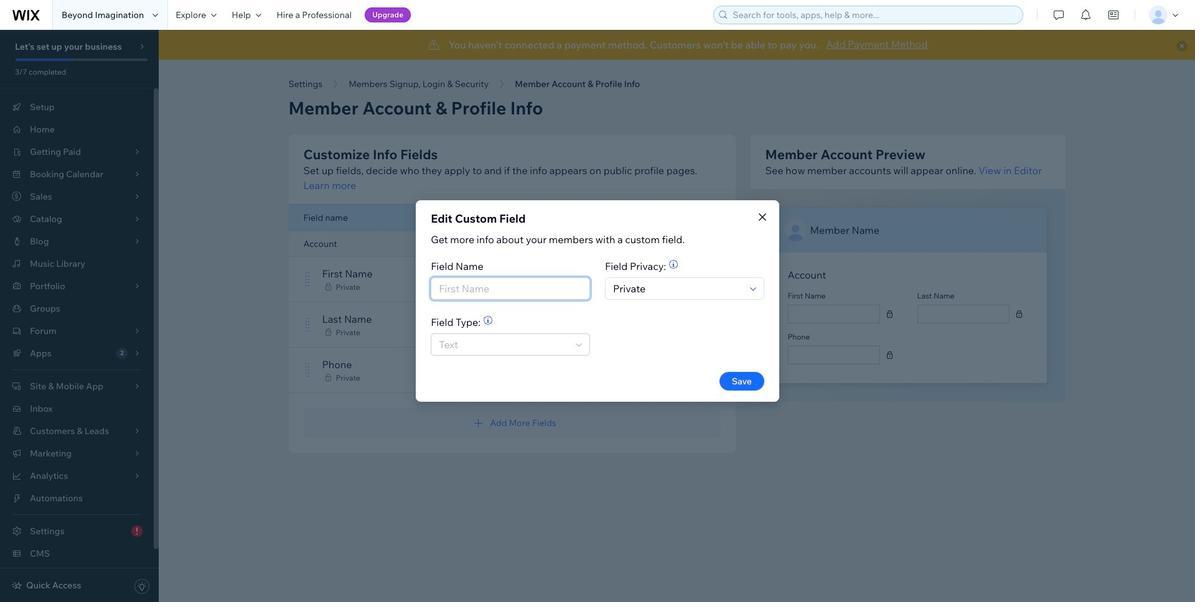 Task type: describe. For each thing, give the bounding box(es) containing it.
E.g. Birth Date field
[[435, 278, 586, 299]]



Task type: locate. For each thing, give the bounding box(es) containing it.
sidebar element
[[0, 30, 159, 603]]

None field
[[610, 278, 746, 299]]

None text field
[[792, 306, 876, 323], [922, 306, 1005, 323], [792, 347, 876, 364], [792, 306, 876, 323], [922, 306, 1005, 323], [792, 347, 876, 364]]

alert
[[159, 30, 1195, 60]]

Search for tools, apps, help & more... field
[[729, 6, 1019, 24]]

-Select Type- field
[[435, 334, 572, 355]]



Task type: vqa. For each thing, say whether or not it's contained in the screenshot.
Update Google Sheets within checkbox
no



